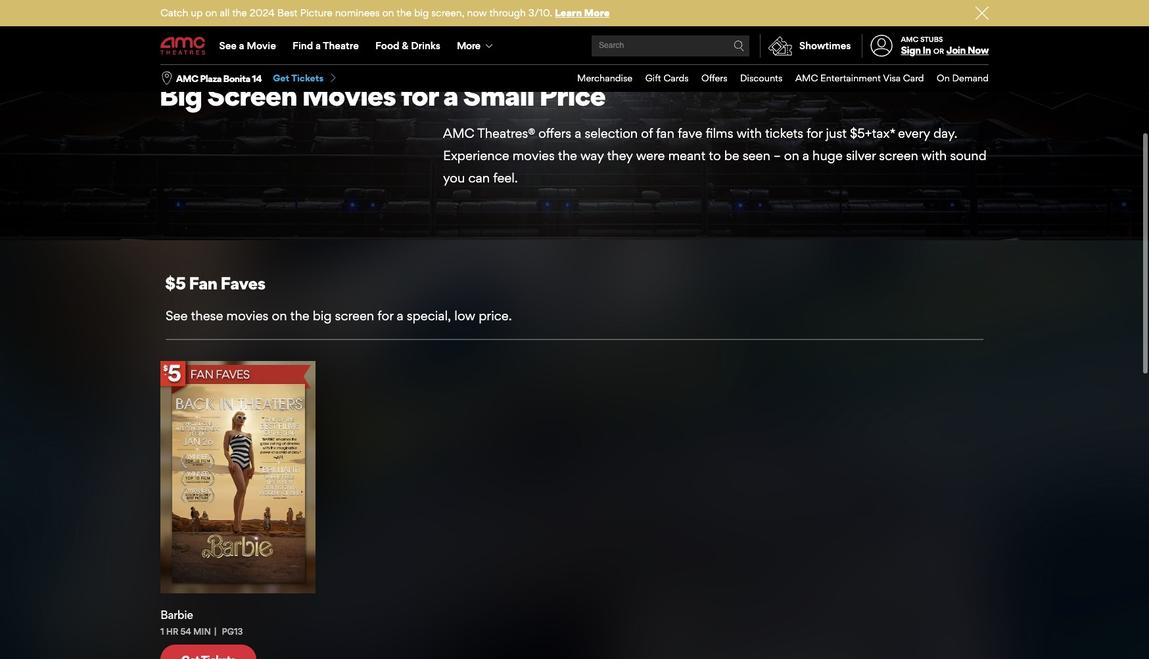 Task type: locate. For each thing, give the bounding box(es) containing it.
see down all
[[219, 39, 237, 52]]

screen inside amc theatres® offers a selection of fan fave films with tickets for just $5+tax* every day. experience movies the way they were meant to be seen – on a huge silver screen with sound you can feel.
[[879, 148, 918, 164]]

offers
[[701, 72, 727, 84]]

join
[[946, 44, 966, 57]]

be
[[724, 148, 739, 164]]

find a theatre link
[[284, 28, 367, 64]]

with
[[737, 125, 762, 141], [922, 148, 947, 164]]

movies
[[302, 77, 396, 113]]

0 vertical spatial big
[[414, 7, 429, 19]]

every
[[898, 125, 930, 141]]

amc plaza bonita 14
[[176, 73, 262, 84]]

offers
[[538, 125, 571, 141]]

big
[[414, 7, 429, 19], [313, 308, 332, 324]]

on demand
[[937, 72, 989, 84]]

search the AMC website text field
[[597, 41, 734, 51]]

&
[[402, 39, 409, 52]]

movies down offers
[[513, 148, 555, 164]]

1 horizontal spatial for
[[401, 77, 438, 113]]

meant
[[668, 148, 706, 164]]

2 horizontal spatial for
[[807, 125, 823, 141]]

$5
[[165, 273, 186, 294]]

1 horizontal spatial big
[[414, 7, 429, 19]]

movie
[[247, 39, 276, 52]]

1 vertical spatial see
[[166, 308, 188, 324]]

you
[[443, 170, 465, 186]]

menu containing more
[[160, 28, 989, 64]]

1 horizontal spatial see
[[219, 39, 237, 52]]

$5+tax*
[[850, 125, 895, 141]]

find a theatre
[[293, 39, 359, 52]]

54
[[180, 627, 191, 638]]

tickets
[[291, 72, 324, 84]]

more down now
[[457, 39, 480, 52]]

for left the 'special,'
[[377, 308, 393, 324]]

0 horizontal spatial with
[[737, 125, 762, 141]]

0 vertical spatial with
[[737, 125, 762, 141]]

amc down showtimes link
[[795, 72, 818, 84]]

movies down the "faves"
[[226, 308, 269, 324]]

seen
[[743, 148, 770, 164]]

1 vertical spatial big
[[313, 308, 332, 324]]

food
[[375, 39, 399, 52]]

for
[[401, 77, 438, 113], [807, 125, 823, 141], [377, 308, 393, 324]]

1 vertical spatial with
[[922, 148, 947, 164]]

faves
[[220, 273, 265, 294]]

2 vertical spatial for
[[377, 308, 393, 324]]

fave
[[678, 125, 702, 141]]

see a movie
[[219, 39, 276, 52]]

menu containing merchandise
[[564, 65, 989, 92]]

1 horizontal spatial more
[[584, 7, 610, 19]]

barbie image
[[160, 362, 316, 594]]

selection
[[585, 125, 638, 141]]

a left the 'special,'
[[397, 308, 403, 324]]

amc for amc stubs sign in or join now
[[901, 35, 918, 44]]

amc inside button
[[176, 73, 198, 84]]

the inside amc theatres® offers a selection of fan fave films with tickets for just $5+tax* every day. experience movies the way they were meant to be seen – on a huge silver screen with sound you can feel.
[[558, 148, 577, 164]]

to
[[709, 148, 721, 164]]

in
[[923, 44, 931, 57]]

menu down the "showtimes" image
[[564, 65, 989, 92]]

for down drinks at the left
[[401, 77, 438, 113]]

amc for amc plaza bonita 14
[[176, 73, 198, 84]]

on
[[205, 7, 217, 19], [382, 7, 394, 19], [784, 148, 799, 164], [272, 308, 287, 324]]

with down day.
[[922, 148, 947, 164]]

more right learn
[[584, 7, 610, 19]]

2024
[[250, 7, 275, 19]]

screen
[[879, 148, 918, 164], [335, 308, 374, 324]]

1 vertical spatial more
[[457, 39, 480, 52]]

1 horizontal spatial movies
[[513, 148, 555, 164]]

0 horizontal spatial movies
[[226, 308, 269, 324]]

a
[[239, 39, 244, 52], [315, 39, 321, 52], [443, 77, 458, 113], [575, 125, 581, 141], [803, 148, 809, 164], [397, 308, 403, 324]]

now
[[967, 44, 989, 57]]

on inside amc theatres® offers a selection of fan fave films with tickets for just $5+tax* every day. experience movies the way they were meant to be seen – on a huge silver screen with sound you can feel.
[[784, 148, 799, 164]]

amc entertainment visa card link
[[783, 65, 924, 92]]

all
[[220, 7, 230, 19]]

they
[[607, 148, 633, 164]]

films
[[706, 125, 733, 141]]

0 vertical spatial screen
[[879, 148, 918, 164]]

showtimes image
[[761, 34, 799, 58]]

more button
[[449, 28, 504, 64]]

0 vertical spatial movies
[[513, 148, 555, 164]]

0 vertical spatial more
[[584, 7, 610, 19]]

0 horizontal spatial screen
[[335, 308, 374, 324]]

amc for amc theatres® offers a selection of fan fave films with tickets for just $5+tax* every day. experience movies the way they were meant to be seen – on a huge silver screen with sound you can feel.
[[443, 125, 474, 141]]

amc left plaza
[[176, 73, 198, 84]]

menu
[[160, 28, 989, 64], [564, 65, 989, 92]]

0 horizontal spatial see
[[166, 308, 188, 324]]

0 vertical spatial see
[[219, 39, 237, 52]]

menu down learn
[[160, 28, 989, 64]]

–
[[774, 148, 781, 164]]

1 vertical spatial menu
[[564, 65, 989, 92]]

gift cards
[[645, 72, 689, 84]]

amc logo image
[[160, 37, 206, 55], [160, 37, 206, 55]]

huge
[[813, 148, 843, 164]]

a left huge
[[803, 148, 809, 164]]

big screen movies for a small price
[[159, 77, 605, 113]]

0 vertical spatial for
[[401, 77, 438, 113]]

1 horizontal spatial screen
[[879, 148, 918, 164]]

amc up sign
[[901, 35, 918, 44]]

a left movie
[[239, 39, 244, 52]]

1 vertical spatial for
[[807, 125, 823, 141]]

more inside button
[[457, 39, 480, 52]]

low
[[454, 308, 475, 324]]

amc
[[901, 35, 918, 44], [795, 72, 818, 84], [176, 73, 198, 84], [443, 125, 474, 141]]

the
[[232, 7, 247, 19], [397, 7, 412, 19], [558, 148, 577, 164], [290, 308, 309, 324]]

amc plaza bonita 14 button
[[176, 72, 262, 85]]

experience
[[443, 148, 509, 164]]

see
[[219, 39, 237, 52], [166, 308, 188, 324]]

of
[[641, 125, 653, 141]]

0 vertical spatial menu
[[160, 28, 989, 64]]

see left these
[[166, 308, 188, 324]]

amc up experience
[[443, 125, 474, 141]]

amc inside amc stubs sign in or join now
[[901, 35, 918, 44]]

feel.
[[493, 170, 518, 186]]

with up seen
[[737, 125, 762, 141]]

join now button
[[946, 44, 989, 57]]

amc inside amc theatres® offers a selection of fan fave films with tickets for just $5+tax* every day. experience movies the way they were meant to be seen – on a huge silver screen with sound you can feel.
[[443, 125, 474, 141]]

1
[[160, 627, 164, 638]]

just
[[826, 125, 847, 141]]

see a movie link
[[211, 28, 284, 64]]

movies
[[513, 148, 555, 164], [226, 308, 269, 324]]

0 horizontal spatial more
[[457, 39, 480, 52]]

for left just
[[807, 125, 823, 141]]

0 horizontal spatial for
[[377, 308, 393, 324]]

see these movies on the big screen for a special, low price.
[[166, 308, 512, 324]]

see for see a movie
[[219, 39, 237, 52]]

showtimes
[[799, 39, 851, 52]]

entertainment
[[820, 72, 881, 84]]



Task type: vqa. For each thing, say whether or not it's contained in the screenshot.
CONTACT US link
no



Task type: describe. For each thing, give the bounding box(es) containing it.
a right find
[[315, 39, 321, 52]]

barbie
[[160, 609, 193, 623]]

on demand link
[[924, 65, 989, 92]]

get tickets
[[273, 72, 324, 84]]

1 horizontal spatial with
[[922, 148, 947, 164]]

see for see these movies on the big screen for a special, low price.
[[166, 308, 188, 324]]

catch up on all the 2024 best picture nominees on the big screen, now through 3/10. learn more
[[160, 7, 610, 19]]

screen
[[207, 77, 297, 113]]

or
[[933, 47, 944, 56]]

day.
[[933, 125, 958, 141]]

theatre
[[323, 39, 359, 52]]

1 hr 54 min
[[160, 627, 211, 638]]

sign in button
[[901, 44, 931, 57]]

price.
[[479, 308, 512, 324]]

card
[[903, 72, 924, 84]]

showtimes link
[[760, 34, 851, 58]]

14
[[252, 73, 262, 84]]

food & drinks
[[375, 39, 440, 52]]

a right offers
[[575, 125, 581, 141]]

amc entertainment visa card
[[795, 72, 924, 84]]

merchandise link
[[564, 65, 633, 92]]

big
[[159, 77, 202, 113]]

were
[[636, 148, 665, 164]]

silver
[[846, 148, 876, 164]]

movies inside amc theatres® offers a selection of fan fave films with tickets for just $5+tax* every day. experience movies the way they were meant to be seen – on a huge silver screen with sound you can feel.
[[513, 148, 555, 164]]

gift
[[645, 72, 661, 84]]

gift cards link
[[633, 65, 689, 92]]

close this dialog image
[[1126, 634, 1139, 648]]

food & drinks link
[[367, 28, 449, 64]]

cards
[[664, 72, 689, 84]]

for inside amc theatres® offers a selection of fan fave films with tickets for just $5+tax* every day. experience movies the way they were meant to be seen – on a huge silver screen with sound you can feel.
[[807, 125, 823, 141]]

theatres®
[[477, 125, 535, 141]]

through
[[489, 7, 526, 19]]

offers link
[[689, 65, 727, 92]]

picture
[[300, 7, 332, 19]]

sound
[[950, 148, 987, 164]]

catch
[[160, 7, 188, 19]]

can
[[468, 170, 490, 186]]

up
[[191, 7, 203, 19]]

small
[[463, 77, 534, 113]]

1 vertical spatial movies
[[226, 308, 269, 324]]

merchandise
[[577, 72, 633, 84]]

plaza
[[200, 73, 221, 84]]

fan
[[189, 273, 217, 294]]

screen,
[[431, 7, 465, 19]]

$5 fan faves
[[165, 273, 265, 294]]

learn
[[555, 7, 582, 19]]

discounts
[[740, 72, 783, 84]]

amc fan faves image
[[0, 0, 1149, 29]]

sign in or join amc stubs element
[[861, 28, 989, 64]]

way
[[580, 148, 604, 164]]

now
[[467, 7, 487, 19]]

3/10.
[[528, 7, 552, 19]]

on
[[937, 72, 950, 84]]

user profile image
[[863, 35, 900, 57]]

0 horizontal spatial big
[[313, 308, 332, 324]]

visa
[[883, 72, 901, 84]]

learn more link
[[555, 7, 610, 19]]

get tickets link
[[273, 72, 338, 85]]

get
[[273, 72, 289, 84]]

drinks
[[411, 39, 440, 52]]

pg13
[[222, 627, 243, 638]]

1 vertical spatial screen
[[335, 308, 374, 324]]

a left small
[[443, 77, 458, 113]]

amc theatres® offers a selection of fan fave films with tickets for just $5+tax* every day. experience movies the way they were meant to be seen – on a huge silver screen with sound you can feel.
[[443, 125, 987, 186]]

min
[[193, 627, 211, 638]]

special,
[[407, 308, 451, 324]]

bonita
[[223, 73, 250, 84]]

amc for amc entertainment visa card
[[795, 72, 818, 84]]

amc stubs sign in or join now
[[901, 35, 989, 57]]

price
[[539, 77, 605, 113]]

find
[[293, 39, 313, 52]]

tickets
[[765, 125, 803, 141]]

submit search icon image
[[734, 41, 744, 51]]

discounts link
[[727, 65, 783, 92]]

these
[[191, 308, 223, 324]]

sign
[[901, 44, 921, 57]]

demand
[[952, 72, 989, 84]]

best
[[277, 7, 298, 19]]



